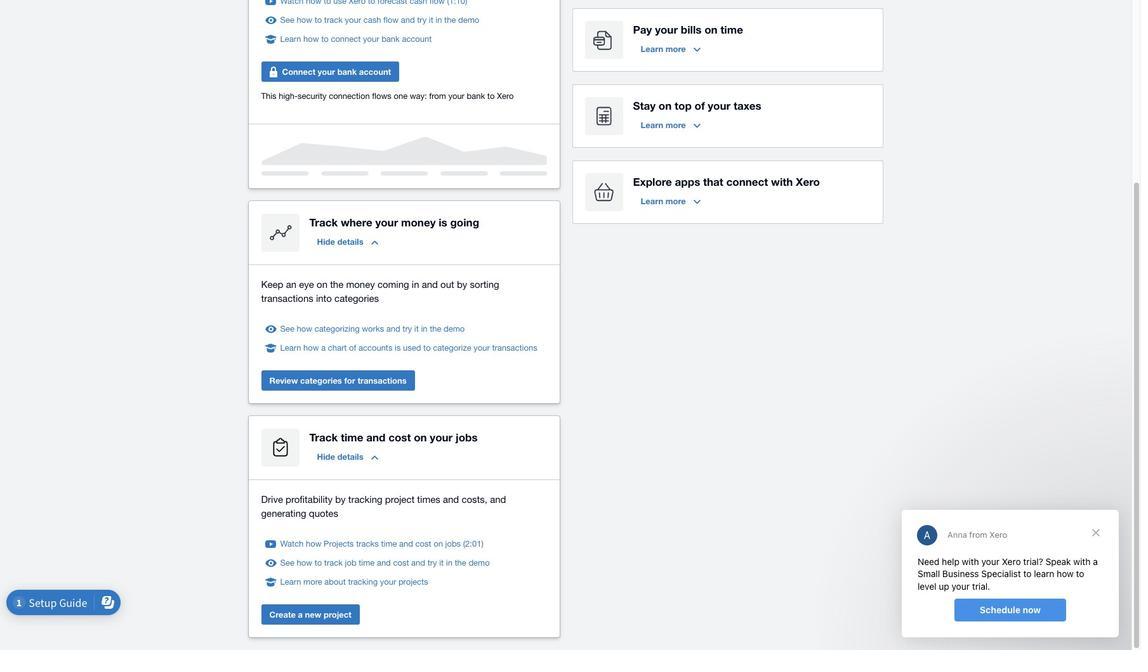 Task type: vqa. For each thing, say whether or not it's contained in the screenshot.
the quotes
yes



Task type: locate. For each thing, give the bounding box(es) containing it.
learn more button down apps
[[633, 191, 708, 211]]

for
[[344, 376, 355, 386]]

the
[[444, 15, 456, 25], [330, 279, 344, 290], [430, 324, 441, 334], [455, 558, 466, 568]]

track left 'job'
[[324, 558, 343, 568]]

try
[[417, 15, 427, 25], [403, 324, 412, 334], [428, 558, 437, 568]]

time up see how to track job time and cost and try it in the demo
[[381, 539, 397, 549]]

your inside connect your bank account button
[[318, 67, 335, 77]]

the inside see how to track your cash flow and try it in the demo 'link'
[[444, 15, 456, 25]]

3 see from the top
[[280, 558, 294, 568]]

1 details from the top
[[337, 237, 363, 247]]

in inside see how to track job time and cost and try it in the demo link
[[446, 558, 452, 568]]

1 vertical spatial is
[[395, 343, 401, 353]]

1 vertical spatial money
[[346, 279, 375, 290]]

to inside "link"
[[423, 343, 431, 353]]

2 tracking from the top
[[348, 578, 378, 587]]

hide details button for where
[[309, 232, 386, 252]]

in inside see how categorizing works and try it in the demo link
[[421, 324, 427, 334]]

new
[[305, 610, 321, 620]]

and inside keep an eye on the money coming in and out by sorting transactions into categories
[[422, 279, 438, 290]]

1 horizontal spatial of
[[695, 99, 705, 112]]

how
[[297, 15, 312, 25], [303, 34, 319, 44], [297, 324, 312, 334], [303, 343, 319, 353], [306, 539, 321, 549], [297, 558, 312, 568]]

2 vertical spatial it
[[439, 558, 444, 568]]

2 horizontal spatial try
[[428, 558, 437, 568]]

review categories for transactions
[[269, 376, 407, 386]]

hide details button down where
[[309, 232, 386, 252]]

1 vertical spatial transactions
[[492, 343, 537, 353]]

is left used
[[395, 343, 401, 353]]

2 vertical spatial transactions
[[358, 376, 407, 386]]

time inside 'link'
[[381, 539, 397, 549]]

watch
[[280, 539, 304, 549]]

2 horizontal spatial it
[[439, 558, 444, 568]]

on left top
[[659, 99, 672, 112]]

0 horizontal spatial money
[[346, 279, 375, 290]]

categories
[[334, 293, 379, 304], [300, 376, 342, 386]]

create a new project button
[[261, 605, 360, 625]]

0 horizontal spatial by
[[335, 494, 346, 505]]

an
[[286, 279, 296, 290]]

0 vertical spatial money
[[401, 216, 436, 229]]

connect inside learn how to connect your bank account link
[[331, 34, 361, 44]]

it down watch how projects tracks time and cost on jobs (2:01) 'link'
[[439, 558, 444, 568]]

hide
[[317, 237, 335, 247], [317, 452, 335, 462]]

transactions
[[261, 293, 313, 304], [492, 343, 537, 353], [358, 376, 407, 386]]

2 vertical spatial bank
[[467, 91, 485, 101]]

the right flow
[[444, 15, 456, 25]]

0 horizontal spatial bank
[[337, 67, 357, 77]]

account up flows
[[359, 67, 391, 77]]

flow
[[383, 15, 399, 25]]

watch how projects tracks time and cost on jobs (2:01) link
[[280, 538, 483, 551]]

1 vertical spatial details
[[337, 452, 363, 462]]

the up into at the top left of page
[[330, 279, 344, 290]]

to right used
[[423, 343, 431, 353]]

is
[[439, 216, 447, 229], [395, 343, 401, 353]]

1 vertical spatial learn more
[[641, 120, 686, 130]]

time
[[721, 23, 743, 36], [341, 431, 363, 444], [381, 539, 397, 549], [359, 558, 375, 568]]

tracking inside drive profitability by tracking project times and costs, and generating quotes
[[348, 494, 382, 505]]

1 vertical spatial categories
[[300, 376, 342, 386]]

1 track from the top
[[324, 15, 343, 25]]

a
[[321, 343, 326, 353], [298, 610, 303, 620]]

your down see how to track job time and cost and try it in the demo link
[[380, 578, 396, 587]]

0 vertical spatial is
[[439, 216, 447, 229]]

works
[[362, 324, 384, 334]]

connect up connect your bank account
[[331, 34, 361, 44]]

learn more down stay
[[641, 120, 686, 130]]

connection
[[329, 91, 370, 101]]

your inside learn how a chart of accounts is used to categorize your transactions "link"
[[474, 343, 490, 353]]

0 vertical spatial connect
[[331, 34, 361, 44]]

demo inside 'link'
[[458, 15, 479, 25]]

jobs left the (2:01)
[[445, 539, 461, 549]]

to right from
[[487, 91, 495, 101]]

to for see how to track job time and cost and try it in the demo
[[315, 558, 322, 568]]

see down "watch"
[[280, 558, 294, 568]]

dialog
[[902, 510, 1119, 638]]

see how categorizing works and try it in the demo
[[280, 324, 465, 334]]

see for see how to track your cash flow and try it in the demo
[[280, 15, 294, 25]]

quotes
[[309, 508, 338, 519]]

categories inside button
[[300, 376, 342, 386]]

track
[[309, 216, 338, 229], [309, 431, 338, 444]]

to up connect your bank account button
[[321, 34, 329, 44]]

1 hide from the top
[[317, 237, 335, 247]]

hide details up profitability
[[317, 452, 363, 462]]

connect
[[331, 34, 361, 44], [726, 175, 768, 188]]

1 learn more button from the top
[[633, 39, 708, 59]]

learn more for on
[[641, 120, 686, 130]]

1 vertical spatial track
[[309, 431, 338, 444]]

your inside see how to track your cash flow and try it in the demo 'link'
[[345, 15, 361, 25]]

hide details button for time
[[309, 447, 386, 467]]

learn more down explore
[[641, 196, 686, 206]]

2 learn more from the top
[[641, 120, 686, 130]]

learn inside learn more about tracking your projects link
[[280, 578, 301, 587]]

tracking for project
[[348, 494, 382, 505]]

3 learn more from the top
[[641, 196, 686, 206]]

connect for with
[[726, 175, 768, 188]]

2 vertical spatial try
[[428, 558, 437, 568]]

learn more button
[[633, 39, 708, 59], [633, 115, 708, 135], [633, 191, 708, 211]]

a left chart
[[321, 343, 326, 353]]

1 vertical spatial project
[[324, 610, 351, 620]]

2 see from the top
[[280, 324, 294, 334]]

try right flow
[[417, 15, 427, 25]]

connect
[[282, 67, 315, 77]]

0 vertical spatial track
[[324, 15, 343, 25]]

projects icon image
[[261, 429, 299, 467]]

hide details button
[[309, 232, 386, 252], [309, 447, 386, 467]]

more down top
[[666, 120, 686, 130]]

1 horizontal spatial money
[[401, 216, 436, 229]]

0 vertical spatial see
[[280, 15, 294, 25]]

0 horizontal spatial try
[[403, 324, 412, 334]]

the inside see how categorizing works and try it in the demo link
[[430, 324, 441, 334]]

0 vertical spatial xero
[[497, 91, 514, 101]]

see
[[280, 15, 294, 25], [280, 324, 294, 334], [280, 558, 294, 568]]

tracking up tracks
[[348, 494, 382, 505]]

keep an eye on the money coming in and out by sorting transactions into categories
[[261, 279, 499, 304]]

how inside "link"
[[303, 343, 319, 353]]

1 horizontal spatial a
[[321, 343, 326, 353]]

to for learn how to connect your bank account
[[321, 34, 329, 44]]

1 horizontal spatial by
[[457, 279, 467, 290]]

learn more button down pay your bills on time
[[633, 39, 708, 59]]

on inside keep an eye on the money coming in and out by sorting transactions into categories
[[317, 279, 327, 290]]

track left where
[[309, 216, 338, 229]]

see how to track your cash flow and try it in the demo
[[280, 15, 479, 25]]

on inside 'link'
[[434, 539, 443, 549]]

0 vertical spatial by
[[457, 279, 467, 290]]

0 vertical spatial details
[[337, 237, 363, 247]]

track
[[324, 15, 343, 25], [324, 558, 343, 568]]

by right out
[[457, 279, 467, 290]]

by inside keep an eye on the money coming in and out by sorting transactions into categories
[[457, 279, 467, 290]]

by up quotes
[[335, 494, 346, 505]]

1 vertical spatial cost
[[415, 539, 431, 549]]

0 vertical spatial track
[[309, 216, 338, 229]]

on up into at the top left of page
[[317, 279, 327, 290]]

2 details from the top
[[337, 452, 363, 462]]

2 hide details from the top
[[317, 452, 363, 462]]

1 vertical spatial learn more button
[[633, 115, 708, 135]]

1 horizontal spatial project
[[385, 494, 415, 505]]

the up categorize
[[430, 324, 441, 334]]

see for see how categorizing works and try it in the demo
[[280, 324, 294, 334]]

bank right from
[[467, 91, 485, 101]]

your left cash
[[345, 15, 361, 25]]

2 vertical spatial learn more
[[641, 196, 686, 206]]

transactions down an
[[261, 293, 313, 304]]

learn up create
[[280, 578, 301, 587]]

your right categorize
[[474, 343, 490, 353]]

learn how a chart of accounts is used to categorize your transactions link
[[280, 342, 537, 355]]

(2:01)
[[463, 539, 483, 549]]

0 horizontal spatial project
[[324, 610, 351, 620]]

by inside drive profitability by tracking project times and costs, and generating quotes
[[335, 494, 346, 505]]

1 vertical spatial account
[[359, 67, 391, 77]]

of right top
[[695, 99, 705, 112]]

details
[[337, 237, 363, 247], [337, 452, 363, 462]]

0 horizontal spatial account
[[359, 67, 391, 77]]

1 vertical spatial it
[[414, 324, 419, 334]]

pay
[[633, 23, 652, 36]]

track up learn how to connect your bank account
[[324, 15, 343, 25]]

see up "connect"
[[280, 15, 294, 25]]

to
[[315, 15, 322, 25], [321, 34, 329, 44], [487, 91, 495, 101], [423, 343, 431, 353], [315, 558, 322, 568]]

tracking for your
[[348, 578, 378, 587]]

tracking down 'job'
[[348, 578, 378, 587]]

hide details down where
[[317, 237, 363, 247]]

of
[[695, 99, 705, 112], [349, 343, 356, 353]]

0 vertical spatial account
[[402, 34, 432, 44]]

1 vertical spatial hide details button
[[309, 447, 386, 467]]

banking preview line graph image
[[261, 137, 547, 176]]

in inside see how to track your cash flow and try it in the demo 'link'
[[436, 15, 442, 25]]

how for see how to track your cash flow and try it in the demo
[[297, 15, 312, 25]]

2 vertical spatial see
[[280, 558, 294, 568]]

of right chart
[[349, 343, 356, 353]]

hide for where
[[317, 237, 335, 247]]

0 horizontal spatial is
[[395, 343, 401, 353]]

the inside keep an eye on the money coming in and out by sorting transactions into categories
[[330, 279, 344, 290]]

0 horizontal spatial connect
[[331, 34, 361, 44]]

learn more for apps
[[641, 196, 686, 206]]

0 vertical spatial hide details
[[317, 237, 363, 247]]

learn more down pay
[[641, 44, 686, 54]]

1 vertical spatial jobs
[[445, 539, 461, 549]]

the inside see how to track job time and cost and try it in the demo link
[[455, 558, 466, 568]]

hide details button down track time and cost on your jobs
[[309, 447, 386, 467]]

details down track time and cost on your jobs
[[337, 452, 363, 462]]

see down an
[[280, 324, 294, 334]]

to left 'job'
[[315, 558, 322, 568]]

1 vertical spatial see
[[280, 324, 294, 334]]

jobs
[[456, 431, 478, 444], [445, 539, 461, 549]]

generating
[[261, 508, 306, 519]]

and
[[401, 15, 415, 25], [422, 279, 438, 290], [386, 324, 400, 334], [366, 431, 385, 444], [443, 494, 459, 505], [490, 494, 506, 505], [399, 539, 413, 549], [377, 558, 391, 568], [411, 558, 425, 568]]

track where your money is going
[[309, 216, 479, 229]]

project right the new at the bottom left of page
[[324, 610, 351, 620]]

see for see how to track job time and cost and try it in the demo
[[280, 558, 294, 568]]

0 horizontal spatial a
[[298, 610, 303, 620]]

one
[[394, 91, 408, 101]]

see inside see how categorizing works and try it in the demo link
[[280, 324, 294, 334]]

0 horizontal spatial it
[[414, 324, 419, 334]]

track inside 'link'
[[324, 15, 343, 25]]

learn more
[[641, 44, 686, 54], [641, 120, 686, 130], [641, 196, 686, 206]]

0 vertical spatial learn more
[[641, 44, 686, 54]]

learn more button down top
[[633, 115, 708, 135]]

1 track from the top
[[309, 216, 338, 229]]

try up learn how a chart of accounts is used to categorize your transactions at the bottom left of page
[[403, 324, 412, 334]]

learn more about tracking your projects link
[[280, 576, 428, 589]]

3 learn more button from the top
[[633, 191, 708, 211]]

transactions right the for
[[358, 376, 407, 386]]

2 hide details button from the top
[[309, 447, 386, 467]]

how for see how categorizing works and try it in the demo
[[297, 324, 312, 334]]

1 hide details button from the top
[[309, 232, 386, 252]]

track right projects icon
[[309, 431, 338, 444]]

in
[[436, 15, 442, 25], [412, 279, 419, 290], [421, 324, 427, 334], [446, 558, 452, 568]]

flows
[[372, 91, 391, 101]]

try inside see how to track job time and cost and try it in the demo link
[[428, 558, 437, 568]]

0 vertical spatial tracking
[[348, 494, 382, 505]]

learn up "connect"
[[280, 34, 301, 44]]

where
[[341, 216, 372, 229]]

details down where
[[337, 237, 363, 247]]

is left going at left top
[[439, 216, 447, 229]]

1 vertical spatial tracking
[[348, 578, 378, 587]]

1 vertical spatial a
[[298, 610, 303, 620]]

1 horizontal spatial it
[[429, 15, 433, 25]]

connect for your
[[331, 34, 361, 44]]

on left the (2:01)
[[434, 539, 443, 549]]

1 vertical spatial try
[[403, 324, 412, 334]]

your right "connect"
[[318, 67, 335, 77]]

2 track from the top
[[324, 558, 343, 568]]

2 horizontal spatial transactions
[[492, 343, 537, 353]]

connect right that
[[726, 175, 768, 188]]

hide up profitability
[[317, 452, 335, 462]]

1 horizontal spatial transactions
[[358, 376, 407, 386]]

this high-security connection flows one way: from your bank to xero
[[261, 91, 514, 101]]

0 horizontal spatial of
[[349, 343, 356, 353]]

bank
[[381, 34, 400, 44], [337, 67, 357, 77], [467, 91, 485, 101]]

account inside learn how to connect your bank account link
[[402, 34, 432, 44]]

0 vertical spatial hide details button
[[309, 232, 386, 252]]

review categories for transactions button
[[261, 371, 415, 391]]

pay your bills on time
[[633, 23, 743, 36]]

bills icon image
[[585, 21, 623, 59]]

0 vertical spatial bank
[[381, 34, 400, 44]]

transactions right categorize
[[492, 343, 537, 353]]

it right flow
[[429, 15, 433, 25]]

1 horizontal spatial account
[[402, 34, 432, 44]]

categories right into at the top left of page
[[334, 293, 379, 304]]

0 vertical spatial project
[[385, 494, 415, 505]]

1 horizontal spatial connect
[[726, 175, 768, 188]]

the down the (2:01)
[[455, 558, 466, 568]]

0 vertical spatial demo
[[458, 15, 479, 25]]

track for track time and cost on your jobs
[[309, 431, 338, 444]]

keep
[[261, 279, 283, 290]]

bank down flow
[[381, 34, 400, 44]]

0 vertical spatial try
[[417, 15, 427, 25]]

into
[[316, 293, 332, 304]]

2 learn more button from the top
[[633, 115, 708, 135]]

jobs up costs,
[[456, 431, 478, 444]]

money left coming
[[346, 279, 375, 290]]

1 horizontal spatial try
[[417, 15, 427, 25]]

money left going at left top
[[401, 216, 436, 229]]

learn up review on the left of page
[[280, 343, 301, 353]]

a inside create a new project "button"
[[298, 610, 303, 620]]

see inside see how to track your cash flow and try it in the demo 'link'
[[280, 15, 294, 25]]

0 horizontal spatial xero
[[497, 91, 514, 101]]

project
[[385, 494, 415, 505], [324, 610, 351, 620]]

1 tracking from the top
[[348, 494, 382, 505]]

track time and cost on your jobs
[[309, 431, 478, 444]]

2 vertical spatial demo
[[469, 558, 490, 568]]

0 vertical spatial learn more button
[[633, 39, 708, 59]]

transactions inside keep an eye on the money coming in and out by sorting transactions into categories
[[261, 293, 313, 304]]

1 learn more from the top
[[641, 44, 686, 54]]

1 vertical spatial bank
[[337, 67, 357, 77]]

more down apps
[[666, 196, 686, 206]]

0 vertical spatial hide
[[317, 237, 335, 247]]

your down cash
[[363, 34, 379, 44]]

tracking
[[348, 494, 382, 505], [348, 578, 378, 587]]

your right where
[[375, 216, 398, 229]]

account down see how to track your cash flow and try it in the demo 'link'
[[402, 34, 432, 44]]

0 horizontal spatial transactions
[[261, 293, 313, 304]]

drive
[[261, 494, 283, 505]]

2 horizontal spatial bank
[[467, 91, 485, 101]]

see inside see how to track job time and cost and try it in the demo link
[[280, 558, 294, 568]]

try up the projects
[[428, 558, 437, 568]]

cost
[[388, 431, 411, 444], [415, 539, 431, 549], [393, 558, 409, 568]]

0 vertical spatial it
[[429, 15, 433, 25]]

2 track from the top
[[309, 431, 338, 444]]

to up learn how to connect your bank account
[[315, 15, 322, 25]]

it
[[429, 15, 433, 25], [414, 324, 419, 334], [439, 558, 444, 568]]

job
[[345, 558, 356, 568]]

more for your
[[666, 44, 686, 54]]

hide right the track money icon
[[317, 237, 335, 247]]

a left the new at the bottom left of page
[[298, 610, 303, 620]]

learn
[[280, 34, 301, 44], [641, 44, 663, 54], [641, 120, 663, 130], [641, 196, 663, 206], [280, 343, 301, 353], [280, 578, 301, 587]]

learn more button for your
[[633, 39, 708, 59]]

1 vertical spatial connect
[[726, 175, 768, 188]]

accounts
[[359, 343, 393, 353]]

2 hide from the top
[[317, 452, 335, 462]]

categorizing
[[315, 324, 360, 334]]

1 vertical spatial by
[[335, 494, 346, 505]]

project inside "button"
[[324, 610, 351, 620]]

demo
[[458, 15, 479, 25], [444, 324, 465, 334], [469, 558, 490, 568]]

1 horizontal spatial xero
[[796, 175, 820, 188]]

1 vertical spatial of
[[349, 343, 356, 353]]

1 see from the top
[[280, 15, 294, 25]]

1 vertical spatial xero
[[796, 175, 820, 188]]

your inside learn more about tracking your projects link
[[380, 578, 396, 587]]

0 vertical spatial a
[[321, 343, 326, 353]]

1 hide details from the top
[[317, 237, 363, 247]]

track for job
[[324, 558, 343, 568]]

how for watch how projects tracks time and cost on jobs (2:01)
[[306, 539, 321, 549]]

0 vertical spatial transactions
[[261, 293, 313, 304]]

bank up connection
[[337, 67, 357, 77]]

1 vertical spatial hide
[[317, 452, 335, 462]]

it up used
[[414, 324, 419, 334]]

on
[[705, 23, 718, 36], [659, 99, 672, 112], [317, 279, 327, 290], [414, 431, 427, 444], [434, 539, 443, 549]]

hide details
[[317, 237, 363, 247], [317, 452, 363, 462]]

categories left the for
[[300, 376, 342, 386]]

more
[[666, 44, 686, 54], [666, 120, 686, 130], [666, 196, 686, 206], [303, 578, 322, 587]]

track for your
[[324, 15, 343, 25]]

project left times
[[385, 494, 415, 505]]

to for see how to track your cash flow and try it in the demo
[[315, 15, 322, 25]]

2 vertical spatial learn more button
[[633, 191, 708, 211]]

to inside 'link'
[[315, 15, 322, 25]]

1 vertical spatial track
[[324, 558, 343, 568]]

money inside keep an eye on the money coming in and out by sorting transactions into categories
[[346, 279, 375, 290]]

1 vertical spatial hide details
[[317, 452, 363, 462]]

0 vertical spatial categories
[[334, 293, 379, 304]]

more down pay your bills on time
[[666, 44, 686, 54]]

on right bills
[[705, 23, 718, 36]]

how for learn how to connect your bank account
[[303, 34, 319, 44]]



Task type: describe. For each thing, give the bounding box(es) containing it.
learn more button for on
[[633, 115, 708, 135]]

how for see how to track job time and cost and try it in the demo
[[297, 558, 312, 568]]

a inside learn how a chart of accounts is used to categorize your transactions "link"
[[321, 343, 326, 353]]

cost inside 'link'
[[415, 539, 431, 549]]

coming
[[378, 279, 409, 290]]

your up times
[[430, 431, 453, 444]]

details for where
[[337, 237, 363, 247]]

used
[[403, 343, 421, 353]]

track money icon image
[[261, 214, 299, 252]]

0 vertical spatial cost
[[388, 431, 411, 444]]

your left taxes
[[708, 99, 731, 112]]

explore apps that connect with xero
[[633, 175, 820, 188]]

hide details for where
[[317, 237, 363, 247]]

costs,
[[462, 494, 487, 505]]

on up times
[[414, 431, 427, 444]]

connect your bank account button
[[261, 62, 399, 82]]

drive profitability by tracking project times and costs, and generating quotes
[[261, 494, 506, 519]]

create
[[269, 610, 296, 620]]

learn how a chart of accounts is used to categorize your transactions
[[280, 343, 537, 353]]

review
[[269, 376, 298, 386]]

details for time
[[337, 452, 363, 462]]

1 vertical spatial demo
[[444, 324, 465, 334]]

see how to track job time and cost and try it in the demo link
[[280, 557, 490, 570]]

about
[[325, 578, 346, 587]]

0 vertical spatial of
[[695, 99, 705, 112]]

1 horizontal spatial bank
[[381, 34, 400, 44]]

see how to track job time and cost and try it in the demo
[[280, 558, 490, 568]]

this
[[261, 91, 276, 101]]

your inside learn how to connect your bank account link
[[363, 34, 379, 44]]

learn more button for apps
[[633, 191, 708, 211]]

learn inside learn how a chart of accounts is used to categorize your transactions "link"
[[280, 343, 301, 353]]

taxes
[[734, 99, 761, 112]]

learn down stay
[[641, 120, 663, 130]]

in inside keep an eye on the money coming in and out by sorting transactions into categories
[[412, 279, 419, 290]]

explore
[[633, 175, 672, 188]]

of inside "link"
[[349, 343, 356, 353]]

see how categorizing works and try it in the demo link
[[280, 323, 465, 336]]

see how to track your cash flow and try it in the demo link
[[280, 14, 479, 27]]

transactions inside button
[[358, 376, 407, 386]]

1 horizontal spatial is
[[439, 216, 447, 229]]

going
[[450, 216, 479, 229]]

learn down explore
[[641, 196, 663, 206]]

create a new project
[[269, 610, 351, 620]]

eye
[[299, 279, 314, 290]]

jobs inside 'link'
[[445, 539, 461, 549]]

try inside see how to track your cash flow and try it in the demo 'link'
[[417, 15, 427, 25]]

that
[[703, 175, 723, 188]]

hide details for time
[[317, 452, 363, 462]]

out
[[441, 279, 454, 290]]

connect your bank account
[[282, 67, 391, 77]]

transactions inside "link"
[[492, 343, 537, 353]]

more for apps
[[666, 196, 686, 206]]

learn how to connect your bank account link
[[280, 33, 432, 46]]

add-ons icon image
[[585, 173, 623, 211]]

profitability
[[286, 494, 333, 505]]

your right from
[[448, 91, 465, 101]]

learn down pay
[[641, 44, 663, 54]]

time right bills
[[721, 23, 743, 36]]

way:
[[410, 91, 427, 101]]

with
[[771, 175, 793, 188]]

cash
[[363, 15, 381, 25]]

learn more about tracking your projects
[[280, 578, 428, 587]]

bills
[[681, 23, 702, 36]]

is inside "link"
[[395, 343, 401, 353]]

top
[[675, 99, 692, 112]]

projects
[[398, 578, 428, 587]]

2 vertical spatial cost
[[393, 558, 409, 568]]

watch how projects tracks time and cost on jobs (2:01)
[[280, 539, 483, 549]]

taxes icon image
[[585, 97, 623, 135]]

learn how to connect your bank account
[[280, 34, 432, 44]]

security
[[298, 91, 327, 101]]

chart
[[328, 343, 347, 353]]

more for on
[[666, 120, 686, 130]]

it inside 'link'
[[429, 15, 433, 25]]

tracks
[[356, 539, 379, 549]]

learn more for your
[[641, 44, 686, 54]]

learn inside learn how to connect your bank account link
[[280, 34, 301, 44]]

try inside see how categorizing works and try it in the demo link
[[403, 324, 412, 334]]

apps
[[675, 175, 700, 188]]

categories inside keep an eye on the money coming in and out by sorting transactions into categories
[[334, 293, 379, 304]]

high-
[[279, 91, 298, 101]]

categorize
[[433, 343, 471, 353]]

how for learn how a chart of accounts is used to categorize your transactions
[[303, 343, 319, 353]]

account inside connect your bank account button
[[359, 67, 391, 77]]

hide for time
[[317, 452, 335, 462]]

track for track where your money is going
[[309, 216, 338, 229]]

time down the for
[[341, 431, 363, 444]]

time right 'job'
[[359, 558, 375, 568]]

projects
[[324, 539, 354, 549]]

more left the about
[[303, 578, 322, 587]]

times
[[417, 494, 440, 505]]

project inside drive profitability by tracking project times and costs, and generating quotes
[[385, 494, 415, 505]]

bank inside button
[[337, 67, 357, 77]]

0 vertical spatial jobs
[[456, 431, 478, 444]]

stay
[[633, 99, 656, 112]]

from
[[429, 91, 446, 101]]

your right pay
[[655, 23, 678, 36]]

sorting
[[470, 279, 499, 290]]

stay on top of your taxes
[[633, 99, 761, 112]]



